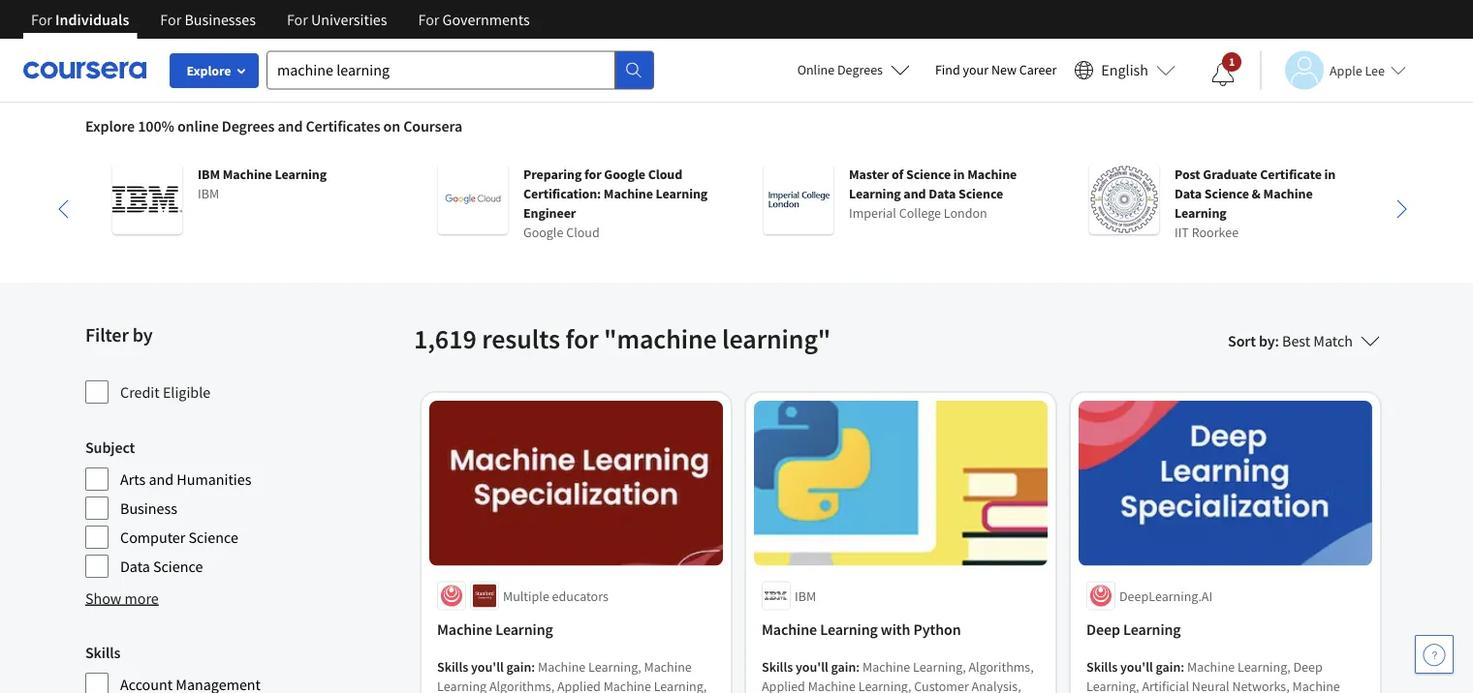 Task type: vqa. For each thing, say whether or not it's contained in the screenshot.


Task type: describe. For each thing, give the bounding box(es) containing it.
you'll for deep
[[1120, 659, 1153, 676]]

for for universities
[[287, 10, 308, 29]]

apple lee button
[[1260, 51, 1406, 90]]

explore for explore
[[187, 62, 231, 79]]

computer
[[120, 528, 185, 548]]

data science
[[120, 557, 203, 577]]

2 you'll from the left
[[796, 659, 829, 676]]

find your new career link
[[926, 58, 1066, 82]]

iit
[[1175, 224, 1189, 241]]

sort by : best match
[[1228, 331, 1353, 351]]

best
[[1282, 331, 1311, 351]]

new
[[991, 61, 1017, 79]]

ibm machine learning ibm
[[198, 166, 327, 203]]

show more button
[[85, 587, 159, 611]]

gain for deep
[[1156, 659, 1181, 676]]

apple lee
[[1330, 62, 1385, 79]]

with
[[881, 621, 910, 640]]

find
[[935, 61, 960, 79]]

ibm for ibm machine learning ibm
[[198, 166, 220, 183]]

in for science
[[954, 166, 965, 183]]

machine learning with python
[[762, 621, 961, 640]]

governments
[[443, 10, 530, 29]]

find your new career
[[935, 61, 1057, 79]]

customer
[[914, 678, 969, 694]]

0 vertical spatial cloud
[[648, 166, 682, 183]]

eligible
[[163, 383, 211, 402]]

universities
[[311, 10, 387, 29]]

learning inside "machine learning with python" link
[[820, 621, 878, 640]]

skills you'll gain : for deep
[[1087, 659, 1187, 676]]

of
[[892, 166, 904, 183]]

data inside post graduate certificate in data science & machine learning iit roorkee
[[1175, 185, 1202, 203]]

algorithms,
[[969, 659, 1034, 676]]

applied
[[762, 678, 805, 694]]

imperial
[[849, 205, 896, 222]]

london
[[944, 205, 987, 222]]

science inside post graduate certificate in data science & machine learning iit roorkee
[[1205, 185, 1249, 203]]

post
[[1175, 166, 1201, 183]]

ibm for ibm
[[795, 588, 816, 605]]

2 skills you'll gain : from the left
[[762, 659, 863, 676]]

1 horizontal spatial and
[[278, 116, 303, 136]]

college
[[899, 205, 941, 222]]

subject
[[85, 438, 135, 457]]

by for filter
[[132, 323, 153, 347]]

science right of
[[906, 166, 951, 183]]

master
[[849, 166, 889, 183]]

skills inside group
[[85, 644, 120, 663]]

help center image
[[1423, 644, 1446, 667]]

for universities
[[287, 10, 387, 29]]

machine learning link
[[437, 619, 715, 642]]

1,619 results for "machine learning"
[[414, 322, 831, 356]]

: down machine learning
[[531, 659, 535, 676]]

coursera
[[403, 116, 462, 136]]

explore button
[[170, 53, 259, 88]]

engineer
[[523, 205, 576, 222]]

machine inside preparing for google cloud certification: machine learning engineer google cloud
[[604, 185, 653, 203]]

english
[[1101, 61, 1149, 80]]

show
[[85, 589, 121, 609]]

computer science
[[120, 528, 238, 548]]

: down machine learning with python
[[856, 659, 860, 676]]

you'll for machine
[[471, 659, 504, 676]]

online degrees button
[[782, 48, 926, 91]]

1 button
[[1196, 51, 1250, 98]]

more
[[125, 589, 159, 609]]

machine inside ibm machine learning ibm
[[223, 166, 272, 183]]

results
[[482, 322, 560, 356]]

deep learning
[[1087, 621, 1181, 640]]

arts
[[120, 470, 146, 489]]

show notifications image
[[1212, 63, 1235, 86]]

filter by
[[85, 323, 153, 347]]

post graduate certificate in data science & machine learning iit roorkee
[[1175, 166, 1336, 241]]

and inside master of science in machine learning and data science imperial college london
[[904, 185, 926, 203]]

for individuals
[[31, 10, 129, 29]]

businesses
[[185, 10, 256, 29]]

learning inside ibm machine learning ibm
[[275, 166, 327, 183]]

imperial college london image
[[764, 165, 834, 235]]

deep learning link
[[1087, 619, 1365, 642]]

certificates
[[306, 116, 380, 136]]

100%
[[138, 116, 174, 136]]

machine inside master of science in machine learning and data science imperial college london
[[967, 166, 1017, 183]]

learning inside deep learning link
[[1123, 621, 1181, 640]]

science down computer science
[[153, 557, 203, 577]]

filter
[[85, 323, 129, 347]]

machine learning with python link
[[762, 619, 1040, 642]]

0 vertical spatial google
[[604, 166, 646, 183]]

1 vertical spatial ibm
[[198, 185, 219, 203]]

match
[[1314, 331, 1353, 351]]

your
[[963, 61, 989, 79]]

machine learning
[[437, 621, 553, 640]]

multiple
[[503, 588, 549, 605]]

skills down the "deep"
[[1087, 659, 1118, 676]]

ibm image
[[112, 165, 182, 235]]

: down deep learning link
[[1181, 659, 1185, 676]]



Task type: locate. For each thing, give the bounding box(es) containing it.
career
[[1019, 61, 1057, 79]]

2 vertical spatial ibm
[[795, 588, 816, 605]]

for governments
[[418, 10, 530, 29]]

explore 100% online degrees and certificates on coursera
[[85, 116, 462, 136]]

google down engineer
[[523, 224, 564, 241]]

in up london
[[954, 166, 965, 183]]

3 gain from the left
[[1156, 659, 1181, 676]]

skills
[[85, 644, 120, 663], [437, 659, 468, 676], [762, 659, 793, 676], [1087, 659, 1118, 676]]

explore
[[187, 62, 231, 79], [85, 116, 135, 136]]

google right preparing
[[604, 166, 646, 183]]

certification:
[[523, 185, 601, 203]]

certificate
[[1260, 166, 1322, 183]]

for up certification:
[[584, 166, 602, 183]]

science down the humanities
[[189, 528, 238, 548]]

1 vertical spatial google
[[523, 224, 564, 241]]

data inside subject group
[[120, 557, 150, 577]]

2 for from the left
[[160, 10, 181, 29]]

0 vertical spatial degrees
[[837, 61, 883, 79]]

2 horizontal spatial skills you'll gain :
[[1087, 659, 1187, 676]]

data inside master of science in machine learning and data science imperial college london
[[929, 185, 956, 203]]

1 horizontal spatial in
[[1324, 166, 1336, 183]]

gain for machine
[[507, 659, 531, 676]]

machine inside post graduate certificate in data science & machine learning iit roorkee
[[1263, 185, 1313, 203]]

for
[[584, 166, 602, 183], [565, 322, 599, 356]]

1 horizontal spatial data
[[929, 185, 956, 203]]

in for certificate
[[1324, 166, 1336, 183]]

coursera image
[[23, 55, 146, 86]]

individuals
[[55, 10, 129, 29]]

0 horizontal spatial degrees
[[222, 116, 275, 136]]

1 horizontal spatial explore
[[187, 62, 231, 79]]

arts and humanities
[[120, 470, 251, 489]]

1 you'll from the left
[[471, 659, 504, 676]]

0 vertical spatial for
[[584, 166, 602, 183]]

for for businesses
[[160, 10, 181, 29]]

for right results
[[565, 322, 599, 356]]

and inside subject group
[[149, 470, 174, 489]]

preparing for google cloud certification: machine learning engineer google cloud
[[523, 166, 708, 241]]

you'll down "deep learning"
[[1120, 659, 1153, 676]]

skills you'll gain : up applied
[[762, 659, 863, 676]]

for for individuals
[[31, 10, 52, 29]]

0 horizontal spatial skills you'll gain :
[[437, 659, 538, 676]]

in right 'certificate'
[[1324, 166, 1336, 183]]

1 horizontal spatial learning,
[[913, 659, 966, 676]]

online degrees
[[797, 61, 883, 79]]

:
[[1275, 331, 1279, 351], [531, 659, 535, 676], [856, 659, 860, 676], [1181, 659, 1185, 676]]

in inside post graduate certificate in data science & machine learning iit roorkee
[[1324, 166, 1336, 183]]

graduate
[[1203, 166, 1258, 183]]

1 vertical spatial explore
[[85, 116, 135, 136]]

preparing
[[523, 166, 582, 183]]

apple
[[1330, 62, 1362, 79]]

deep
[[1087, 621, 1120, 640]]

learning inside the "machine learning" 'link'
[[495, 621, 553, 640]]

by right filter on the left
[[132, 323, 153, 347]]

explore down for businesses at the top of page
[[187, 62, 231, 79]]

0 vertical spatial learning,
[[913, 659, 966, 676]]

roorkee
[[1192, 224, 1239, 241]]

science up london
[[959, 185, 1003, 203]]

english button
[[1066, 39, 1183, 102]]

1 vertical spatial for
[[565, 322, 599, 356]]

skills you'll gain : for machine
[[437, 659, 538, 676]]

learning inside post graduate certificate in data science & machine learning iit roorkee
[[1175, 205, 1227, 222]]

2 horizontal spatial and
[[904, 185, 926, 203]]

for
[[31, 10, 52, 29], [160, 10, 181, 29], [287, 10, 308, 29], [418, 10, 439, 29]]

1 vertical spatial degrees
[[222, 116, 275, 136]]

and right arts
[[149, 470, 174, 489]]

0 horizontal spatial and
[[149, 470, 174, 489]]

0 horizontal spatial gain
[[507, 659, 531, 676]]

you'll up applied
[[796, 659, 829, 676]]

deeplearning.ai
[[1119, 588, 1213, 605]]

None search field
[[267, 51, 654, 90]]

3 skills you'll gain : from the left
[[1087, 659, 1187, 676]]

skills down machine learning
[[437, 659, 468, 676]]

0 horizontal spatial in
[[954, 166, 965, 183]]

banner navigation
[[16, 0, 545, 39]]

master of science in machine learning and data science imperial college london
[[849, 166, 1017, 222]]

for businesses
[[160, 10, 256, 29]]

1 horizontal spatial gain
[[831, 659, 856, 676]]

by for sort
[[1259, 331, 1275, 351]]

1
[[1229, 54, 1235, 69]]

0 vertical spatial and
[[278, 116, 303, 136]]

business
[[120, 499, 177, 519]]

1 horizontal spatial degrees
[[837, 61, 883, 79]]

data up the more at the bottom left of the page
[[120, 557, 150, 577]]

2 horizontal spatial gain
[[1156, 659, 1181, 676]]

gain down "deep learning"
[[1156, 659, 1181, 676]]

for left businesses
[[160, 10, 181, 29]]

0 horizontal spatial google
[[523, 224, 564, 241]]

: left best
[[1275, 331, 1279, 351]]

gain down machine learning with python
[[831, 659, 856, 676]]

skills group
[[85, 642, 402, 694]]

machine inside "machine learning with python" link
[[762, 621, 817, 640]]

1 vertical spatial cloud
[[566, 224, 600, 241]]

gain down machine learning
[[507, 659, 531, 676]]

lee
[[1365, 62, 1385, 79]]

2 vertical spatial and
[[149, 470, 174, 489]]

3 you'll from the left
[[1120, 659, 1153, 676]]

learning inside preparing for google cloud certification: machine learning engineer google cloud
[[656, 185, 708, 203]]

3 for from the left
[[287, 10, 308, 29]]

learning, down with
[[859, 678, 911, 694]]

multiple educators
[[503, 588, 609, 605]]

machine inside the "machine learning" 'link'
[[437, 621, 492, 640]]

for left individuals
[[31, 10, 52, 29]]

for left universities
[[287, 10, 308, 29]]

1 vertical spatial learning,
[[859, 678, 911, 694]]

skills up applied
[[762, 659, 793, 676]]

skills down 'show'
[[85, 644, 120, 663]]

1 horizontal spatial cloud
[[648, 166, 682, 183]]

0 horizontal spatial you'll
[[471, 659, 504, 676]]

science down graduate
[[1205, 185, 1249, 203]]

ibm up machine learning with python
[[795, 588, 816, 605]]

0 vertical spatial explore
[[187, 62, 231, 79]]

and up college on the top of page
[[904, 185, 926, 203]]

1 in from the left
[[954, 166, 965, 183]]

2 gain from the left
[[831, 659, 856, 676]]

4 for from the left
[[418, 10, 439, 29]]

1 horizontal spatial by
[[1259, 331, 1275, 351]]

explore left 100%
[[85, 116, 135, 136]]

0 horizontal spatial cloud
[[566, 224, 600, 241]]

online
[[797, 61, 835, 79]]

learning inside master of science in machine learning and data science imperial college london
[[849, 185, 901, 203]]

machine learning, algorithms, applied machine learning, customer analysis
[[762, 659, 1039, 694]]

learning, up customer
[[913, 659, 966, 676]]

1 gain from the left
[[507, 659, 531, 676]]

for up what do you want to learn? 'text field'
[[418, 10, 439, 29]]

0 horizontal spatial learning,
[[859, 678, 911, 694]]

0 horizontal spatial by
[[132, 323, 153, 347]]

google cloud image
[[438, 165, 508, 235]]

credit
[[120, 383, 160, 402]]

skills you'll gain :
[[437, 659, 538, 676], [762, 659, 863, 676], [1087, 659, 1187, 676]]

1 horizontal spatial you'll
[[796, 659, 829, 676]]

subject group
[[85, 436, 402, 580]]

for for governments
[[418, 10, 439, 29]]

ibm right ibm image
[[198, 185, 219, 203]]

gain
[[507, 659, 531, 676], [831, 659, 856, 676], [1156, 659, 1181, 676]]

by
[[132, 323, 153, 347], [1259, 331, 1275, 351]]

2 in from the left
[[1324, 166, 1336, 183]]

0 horizontal spatial data
[[120, 557, 150, 577]]

"machine
[[604, 322, 717, 356]]

credit eligible
[[120, 383, 211, 402]]

1 horizontal spatial skills you'll gain :
[[762, 659, 863, 676]]

ibm down online
[[198, 166, 220, 183]]

data up college on the top of page
[[929, 185, 956, 203]]

for inside preparing for google cloud certification: machine learning engineer google cloud
[[584, 166, 602, 183]]

0 vertical spatial ibm
[[198, 166, 220, 183]]

and left certificates
[[278, 116, 303, 136]]

educators
[[552, 588, 609, 605]]

2 horizontal spatial data
[[1175, 185, 1202, 203]]

python
[[913, 621, 961, 640]]

show more
[[85, 589, 159, 609]]

0 horizontal spatial explore
[[85, 116, 135, 136]]

&
[[1252, 185, 1261, 203]]

machine
[[223, 166, 272, 183], [967, 166, 1017, 183], [604, 185, 653, 203], [1263, 185, 1313, 203], [437, 621, 492, 640], [762, 621, 817, 640], [863, 659, 910, 676], [808, 678, 856, 694]]

explore for explore 100% online degrees and certificates on coursera
[[85, 116, 135, 136]]

skills you'll gain : down machine learning
[[437, 659, 538, 676]]

data down post
[[1175, 185, 1202, 203]]

iit roorkee image
[[1089, 165, 1159, 235]]

2 horizontal spatial you'll
[[1120, 659, 1153, 676]]

1 horizontal spatial google
[[604, 166, 646, 183]]

online
[[177, 116, 219, 136]]

in
[[954, 166, 965, 183], [1324, 166, 1336, 183]]

learning"
[[722, 322, 831, 356]]

humanities
[[177, 470, 251, 489]]

skills you'll gain : down "deep learning"
[[1087, 659, 1187, 676]]

degrees inside dropdown button
[[837, 61, 883, 79]]

cloud
[[648, 166, 682, 183], [566, 224, 600, 241]]

1,619
[[414, 322, 477, 356]]

1 for from the left
[[31, 10, 52, 29]]

sort
[[1228, 331, 1256, 351]]

learning
[[275, 166, 327, 183], [656, 185, 708, 203], [849, 185, 901, 203], [1175, 205, 1227, 222], [495, 621, 553, 640], [820, 621, 878, 640], [1123, 621, 1181, 640]]

degrees
[[837, 61, 883, 79], [222, 116, 275, 136]]

on
[[383, 116, 400, 136]]

learning,
[[913, 659, 966, 676], [859, 678, 911, 694]]

ibm
[[198, 166, 220, 183], [198, 185, 219, 203], [795, 588, 816, 605]]

1 skills you'll gain : from the left
[[437, 659, 538, 676]]

by right sort
[[1259, 331, 1275, 351]]

in inside master of science in machine learning and data science imperial college london
[[954, 166, 965, 183]]

1 vertical spatial and
[[904, 185, 926, 203]]

you'll down machine learning
[[471, 659, 504, 676]]

explore inside explore dropdown button
[[187, 62, 231, 79]]

What do you want to learn? text field
[[267, 51, 615, 90]]



